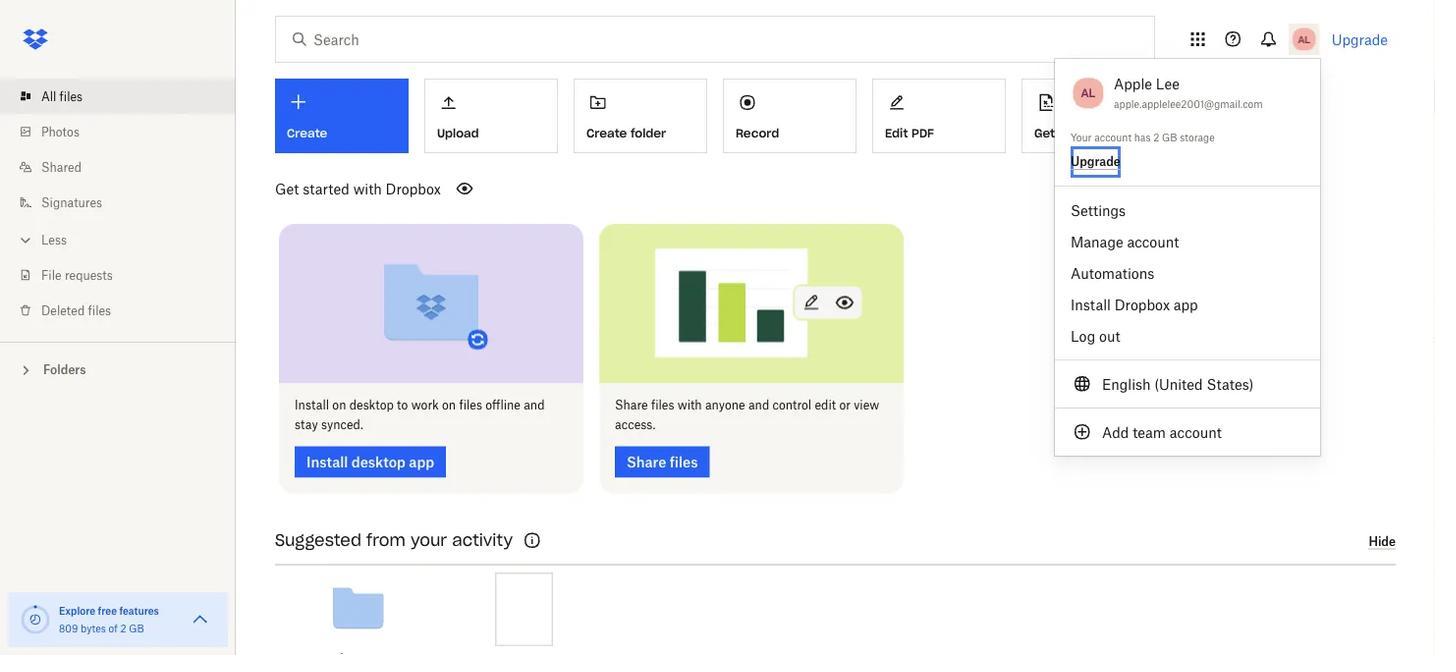 Task type: locate. For each thing, give the bounding box(es) containing it.
1 horizontal spatial gb
[[1162, 131, 1178, 143]]

english (united states)
[[1102, 376, 1254, 393]]

apple.applelee2001@gmail.com
[[1114, 98, 1263, 111]]

dropbox image
[[16, 20, 55, 59]]

files inside list item
[[60, 89, 83, 104]]

install up "stay"
[[295, 398, 329, 413]]

desktop
[[350, 398, 394, 413]]

1 horizontal spatial upgrade
[[1332, 31, 1388, 48]]

gb down features
[[129, 622, 144, 635]]

work
[[411, 398, 439, 413]]

1 vertical spatial install
[[295, 398, 329, 413]]

account left has
[[1095, 131, 1132, 143]]

photos
[[41, 124, 80, 139]]

add team account link
[[1055, 417, 1321, 448]]

less
[[41, 232, 67, 247]]

view
[[854, 398, 880, 413]]

with inside share files with anyone and control edit or view access.
[[678, 398, 702, 413]]

2 right has
[[1154, 131, 1160, 143]]

dropbox right started at the left of page
[[386, 180, 441, 197]]

0 vertical spatial 2
[[1154, 131, 1160, 143]]

0 horizontal spatial get
[[275, 180, 299, 197]]

1 horizontal spatial dropbox
[[1115, 296, 1170, 313]]

your
[[411, 531, 447, 551]]

with for started
[[353, 180, 382, 197]]

account for your
[[1095, 131, 1132, 143]]

0 vertical spatial gb
[[1162, 131, 1178, 143]]

storage
[[1180, 131, 1215, 143]]

your account has 2 gb storage
[[1071, 131, 1215, 143]]

install dropbox app
[[1071, 296, 1198, 313]]

apple lee apple.applelee2001@gmail.com
[[1114, 75, 1263, 111]]

0 horizontal spatial install
[[295, 398, 329, 413]]

0 horizontal spatial 2
[[120, 622, 126, 635]]

edit
[[885, 126, 908, 141]]

2 inside explore free features 809 bytes of 2 gb
[[120, 622, 126, 635]]

files
[[60, 89, 83, 104], [88, 303, 111, 318], [459, 398, 482, 413], [651, 398, 675, 413]]

1 and from the left
[[524, 398, 545, 413]]

and right offline
[[524, 398, 545, 413]]

files right share
[[651, 398, 675, 413]]

settings link
[[1055, 195, 1321, 226]]

files inside install on desktop to work on files offline and stay synced.
[[459, 398, 482, 413]]

on right work on the left of the page
[[442, 398, 456, 413]]

with for files
[[678, 398, 702, 413]]

0 horizontal spatial upgrade
[[1071, 154, 1121, 169]]

or
[[840, 398, 851, 413]]

add
[[1102, 424, 1129, 441]]

0 vertical spatial account
[[1095, 131, 1132, 143]]

create
[[587, 126, 627, 141]]

0 vertical spatial dropbox
[[386, 180, 441, 197]]

install
[[1071, 296, 1111, 313], [295, 398, 329, 413]]

1 vertical spatial 2
[[120, 622, 126, 635]]

get left started at the left of page
[[275, 180, 299, 197]]

get
[[1035, 126, 1055, 141], [275, 180, 299, 197]]

edit pdf button
[[873, 79, 1006, 153]]

upgrade down "your"
[[1071, 154, 1121, 169]]

files left offline
[[459, 398, 482, 413]]

2 and from the left
[[749, 398, 770, 413]]

upgrade right account menu image
[[1332, 31, 1388, 48]]

files for deleted files
[[88, 303, 111, 318]]

gb
[[1162, 131, 1178, 143], [129, 622, 144, 635]]

1 vertical spatial get
[[275, 180, 299, 197]]

install for install on desktop to work on files offline and stay synced.
[[295, 398, 329, 413]]

and inside share files with anyone and control edit or view access.
[[749, 398, 770, 413]]

1 horizontal spatial and
[[749, 398, 770, 413]]

1 vertical spatial with
[[678, 398, 702, 413]]

0 horizontal spatial and
[[524, 398, 545, 413]]

account for manage
[[1127, 233, 1180, 250]]

1 horizontal spatial on
[[442, 398, 456, 413]]

al
[[1081, 85, 1096, 101]]

files right all on the left top of the page
[[60, 89, 83, 104]]

install up log out
[[1071, 296, 1111, 313]]

folders button
[[0, 355, 236, 384]]

account right team
[[1170, 424, 1222, 441]]

synced.
[[321, 418, 363, 432]]

get inside get signatures button
[[1035, 126, 1055, 141]]

0 horizontal spatial dropbox
[[386, 180, 441, 197]]

0 horizontal spatial on
[[332, 398, 346, 413]]

suggested
[[275, 531, 362, 551]]

0 horizontal spatial gb
[[129, 622, 144, 635]]

lee
[[1156, 75, 1180, 92]]

shared
[[41, 160, 82, 174]]

list
[[0, 67, 236, 342]]

folder
[[631, 126, 666, 141]]

settings
[[1071, 202, 1126, 219]]

1 vertical spatial account
[[1127, 233, 1180, 250]]

2 right of
[[120, 622, 126, 635]]

0 vertical spatial install
[[1071, 296, 1111, 313]]

has
[[1135, 131, 1151, 143]]

1 horizontal spatial install
[[1071, 296, 1111, 313]]

file requests link
[[16, 257, 236, 293]]

files for all files
[[60, 89, 83, 104]]

account
[[1095, 131, 1132, 143], [1127, 233, 1180, 250], [1170, 424, 1222, 441]]

log out link
[[1055, 320, 1321, 352]]

files for share files with anyone and control edit or view access.
[[651, 398, 675, 413]]

files right "deleted"
[[88, 303, 111, 318]]

free
[[98, 605, 117, 617]]

and inside install on desktop to work on files offline and stay synced.
[[524, 398, 545, 413]]

get left "your"
[[1035, 126, 1055, 141]]

install inside install on desktop to work on files offline and stay synced.
[[295, 398, 329, 413]]

account down settings link
[[1127, 233, 1180, 250]]

list containing all files
[[0, 67, 236, 342]]

809
[[59, 622, 78, 635]]

1 vertical spatial gb
[[129, 622, 144, 635]]

add team account
[[1102, 424, 1222, 441]]

0 vertical spatial get
[[1035, 126, 1055, 141]]

1 horizontal spatial get
[[1035, 126, 1055, 141]]

2
[[1154, 131, 1160, 143], [120, 622, 126, 635]]

record
[[736, 126, 780, 141]]

0 horizontal spatial with
[[353, 180, 382, 197]]

create folder button
[[574, 79, 707, 153]]

gb right has
[[1162, 131, 1178, 143]]

1 horizontal spatial 2
[[1154, 131, 1160, 143]]

manage account
[[1071, 233, 1180, 250]]

dropbox down automations
[[1115, 296, 1170, 313]]

/resume.pdf image
[[496, 573, 553, 646]]

offline
[[486, 398, 521, 413]]

upgrade
[[1332, 31, 1388, 48], [1071, 154, 1121, 169]]

and left control
[[749, 398, 770, 413]]

with
[[353, 180, 382, 197], [678, 398, 702, 413]]

1 vertical spatial upgrade
[[1071, 154, 1121, 169]]

get for get signatures
[[1035, 126, 1055, 141]]

files inside share files with anyone and control edit or view access.
[[651, 398, 675, 413]]

with left anyone
[[678, 398, 702, 413]]

1 horizontal spatial with
[[678, 398, 702, 413]]

on up synced.
[[332, 398, 346, 413]]

1 vertical spatial dropbox
[[1115, 296, 1170, 313]]

get for get started with dropbox
[[275, 180, 299, 197]]

dropbox
[[386, 180, 441, 197], [1115, 296, 1170, 313]]

0 vertical spatial with
[[353, 180, 382, 197]]

on
[[332, 398, 346, 413], [442, 398, 456, 413]]

file requests
[[41, 268, 113, 283]]

stay
[[295, 418, 318, 432]]

all
[[41, 89, 56, 104]]

log
[[1071, 328, 1096, 344]]

with right started at the left of page
[[353, 180, 382, 197]]



Task type: vqa. For each thing, say whether or not it's contained in the screenshot.
up
no



Task type: describe. For each thing, give the bounding box(es) containing it.
of
[[109, 622, 118, 635]]

upgrade button
[[1071, 154, 1121, 170]]

deleted
[[41, 303, 85, 318]]

quota usage element
[[20, 604, 51, 636]]

pdf
[[912, 126, 934, 141]]

signatures link
[[16, 185, 236, 220]]

record button
[[723, 79, 857, 153]]

1 on from the left
[[332, 398, 346, 413]]

bytes
[[81, 622, 106, 635]]

apple
[[1114, 75, 1153, 92]]

get signatures button
[[1022, 79, 1156, 153]]

0 vertical spatial upgrade
[[1332, 31, 1388, 48]]

out
[[1100, 328, 1121, 344]]

signatures
[[1059, 126, 1123, 141]]

deleted files
[[41, 303, 111, 318]]

get started with dropbox
[[275, 180, 441, 197]]

all files
[[41, 89, 83, 104]]

2 on from the left
[[442, 398, 456, 413]]

upgrade link
[[1332, 31, 1388, 48]]

folders
[[43, 363, 86, 377]]

share
[[615, 398, 648, 413]]

activity
[[452, 531, 513, 551]]

al button
[[1071, 73, 1106, 113]]

explore free features 809 bytes of 2 gb
[[59, 605, 159, 635]]

team
[[1133, 424, 1166, 441]]

edit
[[815, 398, 836, 413]]

suggested from your activity
[[275, 531, 513, 551]]

english (united states) menu item
[[1055, 368, 1321, 400]]

less image
[[16, 230, 35, 250]]

file
[[41, 268, 62, 283]]

account menu image
[[1289, 24, 1320, 55]]

from
[[367, 531, 406, 551]]

anyone
[[705, 398, 745, 413]]

all files list item
[[0, 79, 236, 114]]

2 vertical spatial account
[[1170, 424, 1222, 441]]

started
[[303, 180, 350, 197]]

explore
[[59, 605, 95, 617]]

states)
[[1207, 376, 1254, 393]]

features
[[119, 605, 159, 617]]

all files link
[[16, 79, 236, 114]]

choose a language: image
[[1071, 372, 1095, 396]]

photos link
[[16, 114, 236, 149]]

control
[[773, 398, 812, 413]]

app
[[1174, 296, 1198, 313]]

gb inside explore free features 809 bytes of 2 gb
[[129, 622, 144, 635]]

create folder
[[587, 126, 666, 141]]

log out
[[1071, 328, 1121, 344]]

automations link
[[1055, 257, 1321, 289]]

install for install dropbox app
[[1071, 296, 1111, 313]]

install on desktop to work on files offline and stay synced.
[[295, 398, 545, 432]]

automations
[[1071, 265, 1155, 282]]

signatures
[[41, 195, 102, 210]]

shared link
[[16, 149, 236, 185]]

access.
[[615, 418, 656, 432]]

deleted files link
[[16, 293, 236, 328]]

to
[[397, 398, 408, 413]]

share files with anyone and control edit or view access.
[[615, 398, 880, 432]]

edit pdf
[[885, 126, 934, 141]]

manage account link
[[1055, 226, 1321, 257]]

english
[[1102, 376, 1151, 393]]

your
[[1071, 131, 1092, 143]]

(united
[[1155, 376, 1203, 393]]

get signatures
[[1035, 126, 1123, 141]]

requests
[[65, 268, 113, 283]]

manage
[[1071, 233, 1124, 250]]



